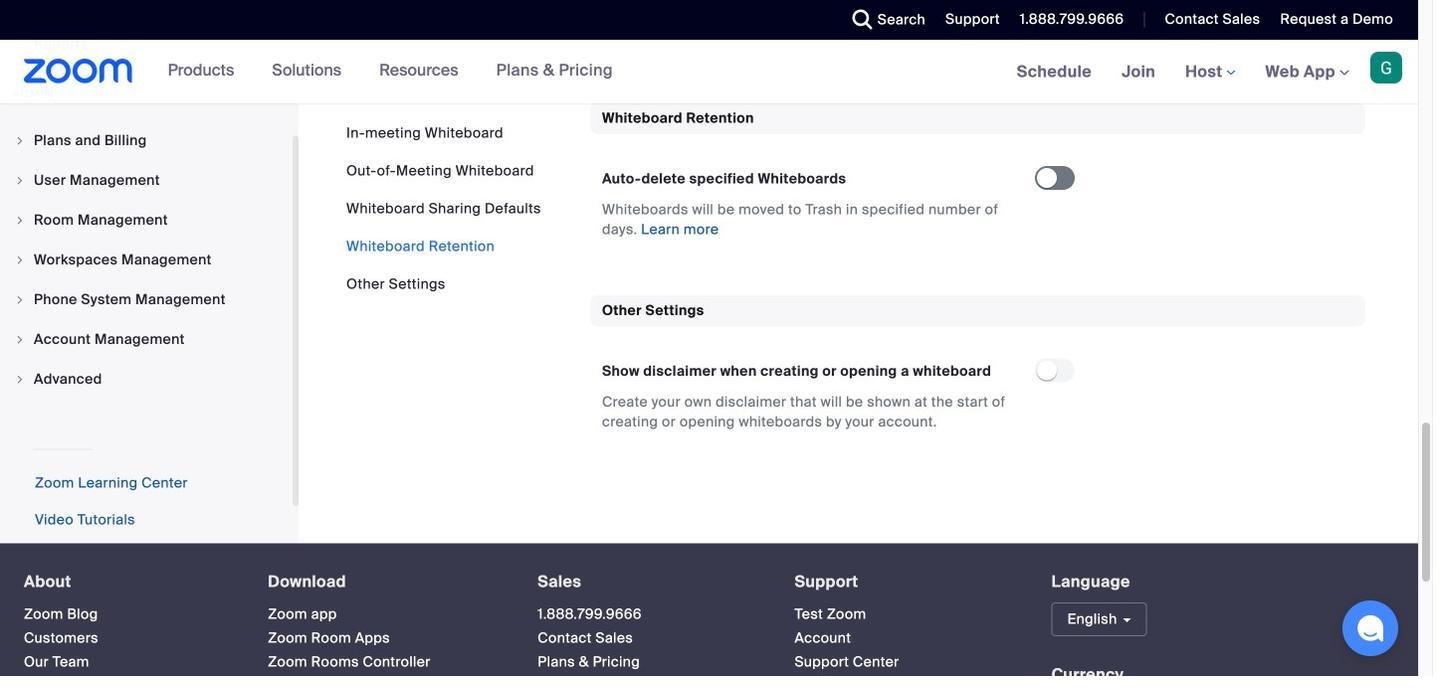Task type: locate. For each thing, give the bounding box(es) containing it.
meetings navigation
[[1002, 40, 1418, 105]]

1 heading from the left
[[24, 574, 232, 591]]

3 menu item from the top
[[0, 202, 293, 239]]

right image for third menu item from the top of the admin menu menu
[[14, 214, 26, 226]]

1 right image from the top
[[14, 135, 26, 147]]

menu item
[[0, 122, 293, 160], [0, 162, 293, 200], [0, 202, 293, 239], [0, 241, 293, 279], [0, 281, 293, 319], [0, 321, 293, 359], [0, 361, 293, 399]]

right image for sixth menu item from the bottom of the admin menu menu
[[14, 175, 26, 187]]

right image
[[14, 135, 26, 147], [14, 334, 26, 346]]

5 menu item from the top
[[0, 281, 293, 319]]

banner
[[0, 40, 1418, 105]]

2 right image from the top
[[14, 214, 26, 226]]

heading
[[24, 574, 232, 591], [268, 574, 502, 591], [538, 574, 759, 591], [795, 574, 1016, 591]]

1 vertical spatial right image
[[14, 334, 26, 346]]

3 heading from the left
[[538, 574, 759, 591]]

menu bar
[[346, 123, 541, 295]]

0 vertical spatial right image
[[14, 135, 26, 147]]

other settings element
[[590, 296, 1366, 456]]

admin menu menu
[[0, 122, 293, 401]]

4 heading from the left
[[795, 574, 1016, 591]]

4 right image from the top
[[14, 294, 26, 306]]

right image
[[14, 175, 26, 187], [14, 214, 26, 226], [14, 254, 26, 266], [14, 294, 26, 306], [14, 374, 26, 386]]

1 right image from the top
[[14, 175, 26, 187]]

3 right image from the top
[[14, 254, 26, 266]]

5 right image from the top
[[14, 374, 26, 386]]

product information navigation
[[153, 40, 628, 104]]

4 menu item from the top
[[0, 241, 293, 279]]

2 heading from the left
[[268, 574, 502, 591]]

whiteboard retention element
[[590, 103, 1366, 264]]



Task type: describe. For each thing, give the bounding box(es) containing it.
7 menu item from the top
[[0, 361, 293, 399]]

right image for 3rd menu item from the bottom of the admin menu menu
[[14, 294, 26, 306]]

open chat image
[[1357, 615, 1384, 643]]

6 menu item from the top
[[0, 321, 293, 359]]

zoom logo image
[[24, 59, 133, 84]]

2 menu item from the top
[[0, 162, 293, 200]]

right image for fourth menu item from the bottom
[[14, 254, 26, 266]]

right image for seventh menu item
[[14, 374, 26, 386]]

profile picture image
[[1371, 52, 1402, 84]]

2 right image from the top
[[14, 334, 26, 346]]

1 menu item from the top
[[0, 122, 293, 160]]



Task type: vqa. For each thing, say whether or not it's contained in the screenshot.
fourth heading from the right
yes



